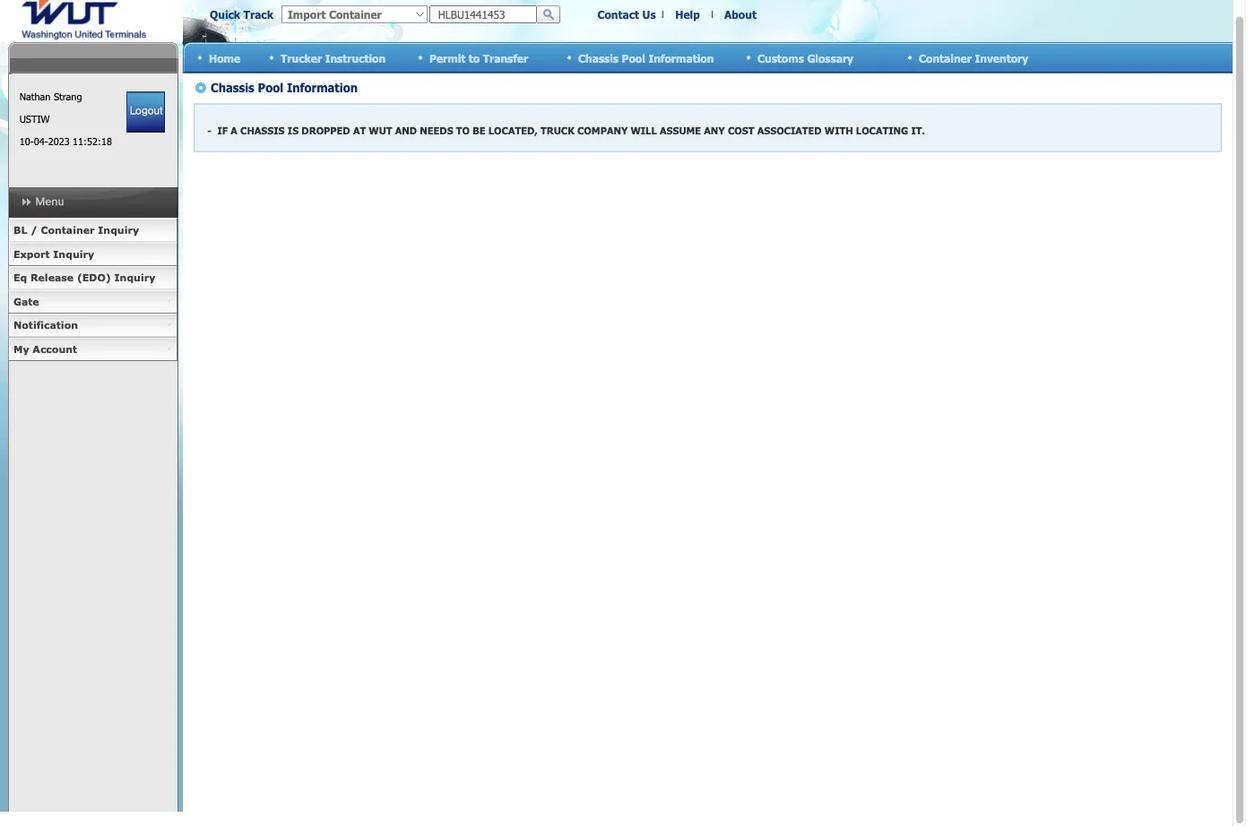 Task type: describe. For each thing, give the bounding box(es) containing it.
1 vertical spatial container
[[41, 224, 95, 236]]

inquiry for (edo)
[[114, 272, 155, 284]]

notification link
[[8, 314, 178, 338]]

0 vertical spatial container
[[919, 51, 972, 64]]

(edo)
[[77, 272, 111, 284]]

help link
[[675, 8, 700, 21]]

inventory
[[975, 51, 1028, 64]]

my account link
[[8, 338, 178, 361]]

10-04-2023 11:52:18
[[19, 135, 112, 147]]

home
[[209, 51, 240, 64]]

pool
[[622, 51, 645, 64]]

about link
[[724, 8, 757, 21]]

release
[[30, 272, 74, 284]]

strang
[[54, 91, 82, 103]]

bl / container inquiry link
[[8, 219, 178, 243]]

customs glossary
[[758, 51, 854, 64]]

information
[[649, 51, 714, 64]]

customs
[[758, 51, 804, 64]]

notification
[[13, 319, 78, 331]]

contact us
[[597, 8, 656, 21]]

export inquiry
[[13, 248, 94, 260]]

eq
[[13, 272, 27, 284]]

bl
[[13, 224, 27, 236]]

my
[[13, 343, 29, 355]]

permit
[[429, 51, 466, 64]]

instruction
[[325, 51, 386, 64]]

gate link
[[8, 290, 178, 314]]

quick track
[[210, 8, 273, 21]]

ustiw
[[19, 113, 50, 125]]

chassis
[[578, 51, 619, 64]]

2023
[[48, 135, 70, 147]]



Task type: locate. For each thing, give the bounding box(es) containing it.
inquiry
[[98, 224, 139, 236], [53, 248, 94, 260], [114, 272, 155, 284]]

container
[[919, 51, 972, 64], [41, 224, 95, 236]]

login image
[[127, 91, 165, 133]]

gate
[[13, 295, 39, 308]]

nathan strang
[[19, 91, 82, 103]]

container inventory
[[919, 51, 1028, 64]]

nathan
[[19, 91, 51, 103]]

eq release (edo) inquiry link
[[8, 266, 178, 290]]

1 vertical spatial inquiry
[[53, 248, 94, 260]]

inquiry right (edo)
[[114, 272, 155, 284]]

0 horizontal spatial container
[[41, 224, 95, 236]]

2 vertical spatial inquiry
[[114, 272, 155, 284]]

bl / container inquiry
[[13, 224, 139, 236]]

quick
[[210, 8, 240, 21]]

trucker
[[281, 51, 322, 64]]

chassis pool information
[[578, 51, 714, 64]]

us
[[642, 8, 656, 21]]

to
[[469, 51, 480, 64]]

about
[[724, 8, 757, 21]]

inquiry for container
[[98, 224, 139, 236]]

0 vertical spatial inquiry
[[98, 224, 139, 236]]

transfer
[[483, 51, 528, 64]]

track
[[244, 8, 273, 21]]

None text field
[[429, 5, 537, 23]]

export
[[13, 248, 50, 260]]

04-
[[34, 135, 48, 147]]

permit to transfer
[[429, 51, 528, 64]]

account
[[33, 343, 77, 355]]

my account
[[13, 343, 77, 355]]

contact us link
[[597, 8, 656, 21]]

export inquiry link
[[8, 243, 178, 266]]

trucker instruction
[[281, 51, 386, 64]]

container left inventory
[[919, 51, 972, 64]]

contact
[[597, 8, 639, 21]]

10-
[[19, 135, 34, 147]]

inquiry inside 'link'
[[114, 272, 155, 284]]

eq release (edo) inquiry
[[13, 272, 155, 284]]

11:52:18
[[73, 135, 112, 147]]

/
[[31, 224, 37, 236]]

inquiry up export inquiry link
[[98, 224, 139, 236]]

inquiry down bl / container inquiry on the left
[[53, 248, 94, 260]]

glossary
[[807, 51, 854, 64]]

container up "export inquiry"
[[41, 224, 95, 236]]

1 horizontal spatial container
[[919, 51, 972, 64]]

help
[[675, 8, 700, 21]]



Task type: vqa. For each thing, say whether or not it's contained in the screenshot.
10-05-2023 10:54:46
no



